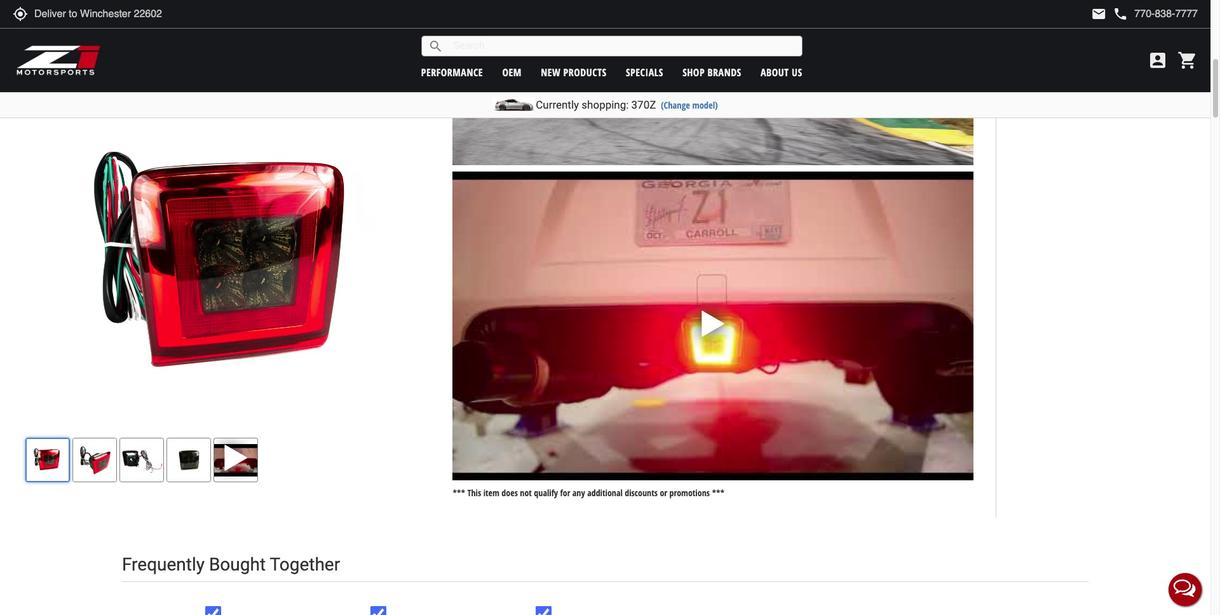 Task type: locate. For each thing, give the bounding box(es) containing it.
*** right promotions
[[712, 487, 725, 499]]

*** left item
[[453, 487, 465, 499]]

about inside question_answer ask a question about this product
[[1101, 19, 1122, 31]]

0 vertical spatial this
[[1124, 19, 1138, 31]]

phone
[[1113, 6, 1128, 22]]

account_box link
[[1145, 50, 1171, 71]]

0 horizontal spatial ***
[[453, 487, 465, 499]]

promotions
[[670, 487, 710, 499]]

currently shopping: 370z (change model)
[[536, 99, 718, 111]]

370z
[[631, 99, 656, 111]]

shopping_cart link
[[1174, 50, 1198, 71]]

z1 motorsports logo image
[[16, 44, 101, 76]]

oem link
[[502, 65, 522, 79]]

new products
[[541, 65, 607, 79]]

this
[[1124, 19, 1138, 31], [467, 487, 481, 499]]

together
[[270, 554, 340, 575]]

about
[[1101, 19, 1122, 31], [761, 65, 789, 79]]

new
[[541, 65, 561, 79]]

this inside question_answer ask a question about this product
[[1124, 19, 1138, 31]]

mail phone
[[1091, 6, 1128, 22]]

products
[[563, 65, 607, 79]]

ask
[[1046, 19, 1059, 31]]

1 *** from the left
[[453, 487, 465, 499]]

1 horizontal spatial about
[[1101, 19, 1122, 31]]

product
[[1140, 19, 1167, 31]]

brands
[[708, 65, 742, 79]]

frequently
[[122, 554, 205, 575]]

specials
[[626, 65, 663, 79]]

0 horizontal spatial about
[[761, 65, 789, 79]]

frequently bought together
[[122, 554, 340, 575]]

search
[[428, 38, 443, 54]]

shop brands link
[[683, 65, 742, 79]]

item
[[483, 487, 499, 499]]

None checkbox
[[205, 606, 221, 615], [370, 606, 386, 615], [535, 606, 551, 615], [205, 606, 221, 615], [370, 606, 386, 615], [535, 606, 551, 615]]

mail
[[1091, 6, 1107, 22]]

shop
[[683, 65, 705, 79]]

0 vertical spatial about
[[1101, 19, 1122, 31]]

performance link
[[421, 65, 483, 79]]

about us
[[761, 65, 802, 79]]

discounts
[[625, 487, 658, 499]]

this left product
[[1124, 19, 1138, 31]]

0 horizontal spatial this
[[467, 487, 481, 499]]

1 horizontal spatial ***
[[712, 487, 725, 499]]

question
[[1068, 19, 1099, 31]]

***
[[453, 487, 465, 499], [712, 487, 725, 499]]

1 horizontal spatial this
[[1124, 19, 1138, 31]]

this left item
[[467, 487, 481, 499]]



Task type: describe. For each thing, give the bounding box(es) containing it.
about us link
[[761, 65, 802, 79]]

us
[[792, 65, 802, 79]]

bought
[[209, 554, 266, 575]]

shopping_cart
[[1178, 50, 1198, 71]]

question_answer ask a question about this product
[[1028, 18, 1167, 33]]

1 vertical spatial this
[[467, 487, 481, 499]]

question_answer
[[1028, 18, 1043, 33]]

additional
[[587, 487, 623, 499]]

or
[[660, 487, 667, 499]]

does
[[502, 487, 518, 499]]

Search search field
[[443, 36, 802, 56]]

shopping:
[[582, 99, 629, 111]]

my_location
[[13, 6, 28, 22]]

2 *** from the left
[[712, 487, 725, 499]]

any
[[573, 487, 585, 499]]

oem
[[502, 65, 522, 79]]

currently
[[536, 99, 579, 111]]

performance
[[421, 65, 483, 79]]

for
[[560, 487, 570, 499]]

specials link
[[626, 65, 663, 79]]

shop brands
[[683, 65, 742, 79]]

*** this item does not qualify for any additional discounts or promotions ***
[[453, 487, 725, 499]]

new products link
[[541, 65, 607, 79]]

mail link
[[1091, 6, 1107, 22]]

phone link
[[1113, 6, 1198, 22]]

(change model) link
[[661, 99, 718, 111]]

qualify
[[534, 487, 558, 499]]

a
[[1061, 19, 1065, 31]]

1 vertical spatial about
[[761, 65, 789, 79]]

account_box
[[1148, 50, 1168, 71]]

not
[[520, 487, 532, 499]]

(change
[[661, 99, 690, 111]]

model)
[[692, 99, 718, 111]]



Task type: vqa. For each thing, say whether or not it's contained in the screenshot.
Our
no



